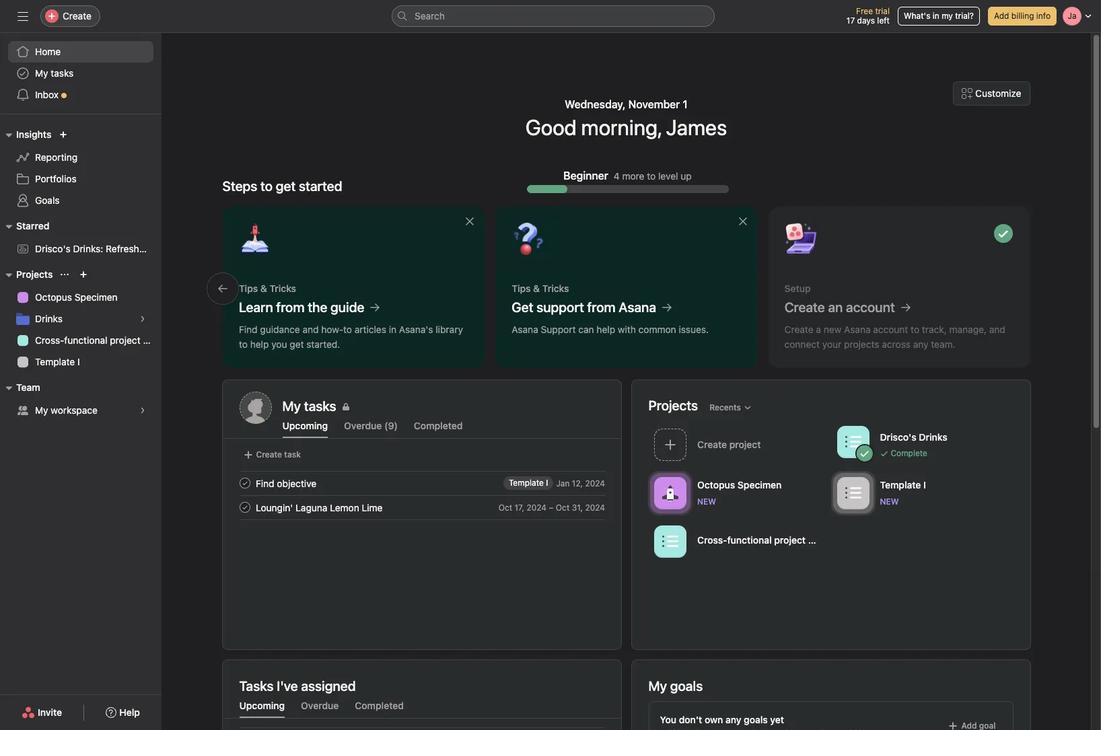 Task type: describe. For each thing, give the bounding box(es) containing it.
1 horizontal spatial cross-functional project plan
[[697, 534, 827, 546]]

my workspace link
[[8, 400, 154, 422]]

november
[[629, 98, 680, 110]]

to inside create a new asana account to track, manage, and connect your projects across any team.
[[911, 324, 920, 335]]

drisco's drinks: refreshment recommendation
[[35, 243, 240, 255]]

0 vertical spatial account
[[846, 300, 895, 315]]

help
[[119, 707, 140, 719]]

create an account
[[785, 300, 895, 315]]

find guidance and how-to articles in asana's library to help you get started.
[[239, 324, 463, 350]]

started.
[[306, 339, 340, 350]]

issues.
[[679, 324, 709, 335]]

& tricks for from
[[260, 283, 296, 294]]

17
[[847, 15, 855, 26]]

recommendation
[[164, 243, 240, 255]]

1 horizontal spatial cross-
[[697, 534, 727, 546]]

search button
[[392, 5, 715, 27]]

find for find objective
[[256, 478, 274, 489]]

goals link
[[8, 190, 154, 211]]

1 horizontal spatial i
[[546, 478, 548, 488]]

support
[[541, 324, 576, 335]]

you
[[271, 339, 287, 350]]

goals
[[35, 195, 60, 206]]

billing
[[1012, 11, 1035, 21]]

you
[[660, 715, 677, 726]]

1 vertical spatial template i link
[[503, 477, 553, 490]]

get started
[[276, 178, 342, 194]]

guidance
[[260, 324, 300, 335]]

completed image
[[237, 500, 253, 516]]

recents button
[[704, 398, 758, 417]]

2024 for 12,
[[585, 478, 605, 489]]

cross-functional project plan link inside projects element
[[8, 330, 162, 352]]

what's in my trial? button
[[898, 7, 981, 26]]

list image
[[845, 434, 861, 450]]

see details, my workspace image
[[139, 407, 147, 415]]

task
[[284, 450, 301, 460]]

overdue for overdue (9)
[[344, 420, 382, 432]]

1 vertical spatial project
[[774, 534, 806, 546]]

1 horizontal spatial projects
[[649, 398, 698, 413]]

tips & tricks for learn
[[239, 283, 296, 294]]

my tasks link
[[283, 397, 604, 416]]

create for create an account
[[785, 300, 825, 315]]

0 horizontal spatial list image
[[662, 534, 679, 550]]

4
[[614, 170, 620, 181]]

inbox
[[35, 89, 59, 100]]

search list box
[[392, 5, 715, 27]]

tasks i've assigned
[[239, 679, 356, 694]]

17,
[[514, 503, 524, 513]]

articles
[[354, 324, 386, 335]]

find for find guidance and how-to articles in asana's library to help you get started.
[[239, 324, 257, 335]]

template inside projects element
[[35, 356, 75, 368]]

1 horizontal spatial cross-functional project plan link
[[649, 521, 832, 564]]

completed button for overdue
[[355, 700, 404, 719]]

starred button
[[0, 218, 49, 234]]

asana for create a new asana account to track, manage, and connect your projects across any team.
[[844, 324, 871, 335]]

learn from the guide
[[239, 300, 364, 315]]

team button
[[0, 380, 40, 396]]

refreshment
[[106, 243, 161, 255]]

1
[[683, 98, 688, 110]]

drisco's for drisco's drinks
[[880, 431, 917, 443]]

add profile photo image
[[239, 392, 272, 424]]

get
[[512, 300, 533, 315]]

overdue button
[[301, 700, 339, 719]]

my goals
[[649, 679, 703, 694]]

manage,
[[950, 324, 987, 335]]

cross-functional project plan inside projects element
[[35, 335, 162, 346]]

starred element
[[0, 214, 240, 263]]

octopus for octopus specimen new
[[697, 479, 735, 491]]

support
[[537, 300, 584, 315]]

level
[[659, 170, 679, 181]]

tasks
[[239, 679, 274, 694]]

upcoming for overdue
[[239, 700, 285, 712]]

12,
[[572, 478, 583, 489]]

insights element
[[0, 123, 162, 214]]

create button
[[40, 5, 100, 27]]

(9)
[[385, 420, 398, 432]]

drinks inside projects element
[[35, 313, 63, 325]]

team.
[[931, 339, 956, 350]]

common
[[639, 324, 676, 335]]

drinks link
[[8, 308, 154, 330]]

customize
[[976, 88, 1022, 99]]

a
[[816, 324, 821, 335]]

1 from from the left
[[276, 300, 304, 315]]

and inside find guidance and how-to articles in asana's library to help you get started.
[[302, 324, 319, 335]]

find objective
[[256, 478, 316, 489]]

trial
[[876, 6, 890, 16]]

my for my tasks
[[35, 67, 48, 79]]

new for octopus specimen
[[697, 497, 716, 507]]

yet
[[771, 715, 785, 726]]

add
[[995, 11, 1010, 21]]

inbox link
[[8, 84, 154, 106]]

dismiss image for learn from the guide
[[465, 216, 475, 227]]

0 horizontal spatial any
[[726, 715, 742, 726]]

wednesday, november 1 good morning, james
[[526, 98, 727, 140]]

tasks
[[51, 67, 74, 79]]

0 horizontal spatial project
[[110, 335, 141, 346]]

can
[[578, 324, 594, 335]]

1 oct from the left
[[498, 503, 512, 513]]

your
[[823, 339, 842, 350]]

specimen for octopus specimen new
[[738, 479, 782, 491]]

account inside create a new asana account to track, manage, and connect your projects across any team.
[[873, 324, 908, 335]]

learn
[[239, 300, 273, 315]]

trial?
[[956, 11, 974, 21]]

new project or portfolio image
[[80, 271, 88, 279]]

plan inside projects element
[[143, 335, 162, 346]]

free
[[857, 6, 873, 16]]

projects inside dropdown button
[[16, 269, 53, 280]]

upcoming for overdue (9)
[[283, 420, 328, 432]]

steps
[[223, 178, 258, 194]]

insights button
[[0, 127, 51, 143]]

get
[[289, 339, 304, 350]]

connect
[[785, 339, 820, 350]]

drisco's drinks: refreshment recommendation link
[[8, 238, 240, 260]]

specimen for octopus specimen
[[75, 292, 118, 303]]

help button
[[97, 701, 149, 725]]

template inside template i new
[[880, 479, 921, 491]]

info
[[1037, 11, 1051, 21]]

1 horizontal spatial help
[[597, 324, 615, 335]]

octopus for octopus specimen
[[35, 292, 72, 303]]

new image
[[60, 131, 68, 139]]

1 horizontal spatial drinks
[[919, 431, 948, 443]]

2 from from the left
[[587, 300, 616, 315]]

1 horizontal spatial template
[[509, 478, 544, 488]]

workspace
[[51, 405, 98, 416]]

library
[[436, 324, 463, 335]]

tips & tricks for get
[[512, 283, 569, 294]]

asana for get support from asana
[[619, 300, 656, 315]]

create for create task
[[256, 450, 282, 460]]

tips for learn from the guide
[[239, 283, 258, 294]]

create for create a new asana account to track, manage, and connect your projects across any team.
[[785, 324, 814, 335]]

search
[[415, 10, 445, 22]]

2024 right 31,
[[585, 503, 605, 513]]

you don't own any goals yet
[[660, 715, 785, 726]]



Task type: vqa. For each thing, say whether or not it's contained in the screenshot.
Hide sidebar ICON
yes



Task type: locate. For each thing, give the bounding box(es) containing it.
0 vertical spatial drinks
[[35, 313, 63, 325]]

create left "task"
[[256, 450, 282, 460]]

any down track,
[[913, 339, 929, 350]]

upcoming button for overdue
[[239, 700, 285, 719]]

cross-functional project plan link down octopus specimen new
[[649, 521, 832, 564]]

upcoming down my tasks
[[283, 420, 328, 432]]

up
[[681, 170, 692, 181]]

help
[[597, 324, 615, 335], [250, 339, 269, 350]]

0 vertical spatial cross-functional project plan
[[35, 335, 162, 346]]

0 vertical spatial in
[[933, 11, 940, 21]]

drinks down octopus specimen
[[35, 313, 63, 325]]

0 horizontal spatial help
[[250, 339, 269, 350]]

0 vertical spatial upcoming
[[283, 420, 328, 432]]

1 horizontal spatial new
[[880, 497, 899, 507]]

1 horizontal spatial asana
[[619, 300, 656, 315]]

functional inside projects element
[[64, 335, 107, 346]]

find right completed image
[[256, 478, 274, 489]]

template up team
[[35, 356, 75, 368]]

specimen inside octopus specimen new
[[738, 479, 782, 491]]

2 horizontal spatial i
[[924, 479, 926, 491]]

octopus
[[35, 292, 72, 303], [697, 479, 735, 491]]

1 dismiss image from the left
[[465, 216, 475, 227]]

overdue for overdue
[[301, 700, 339, 712]]

1 vertical spatial plan
[[808, 534, 827, 546]]

drinks up complete
[[919, 431, 948, 443]]

projects left recents
[[649, 398, 698, 413]]

1 horizontal spatial any
[[913, 339, 929, 350]]

0 vertical spatial help
[[597, 324, 615, 335]]

new right rocket image
[[697, 497, 716, 507]]

objective
[[277, 478, 316, 489]]

overdue down the i've assigned
[[301, 700, 339, 712]]

jan 12, 2024
[[556, 478, 605, 489]]

template up '17,'
[[509, 478, 544, 488]]

drisco's inside starred element
[[35, 243, 71, 255]]

drisco's drinks
[[880, 431, 948, 443]]

completed for overdue (9)
[[414, 420, 463, 432]]

1 vertical spatial account
[[873, 324, 908, 335]]

tips up the get
[[512, 283, 531, 294]]

to left you
[[239, 339, 247, 350]]

drisco's up complete
[[880, 431, 917, 443]]

completed
[[414, 420, 463, 432], [355, 700, 404, 712]]

0 vertical spatial cross-functional project plan link
[[8, 330, 162, 352]]

add billing info
[[995, 11, 1051, 21]]

2024 left –
[[527, 503, 547, 513]]

1 vertical spatial help
[[250, 339, 269, 350]]

1 horizontal spatial & tricks
[[533, 283, 569, 294]]

overdue left (9)
[[344, 420, 382, 432]]

projects element
[[0, 263, 162, 376]]

1 horizontal spatial template i
[[509, 478, 548, 488]]

0 horizontal spatial oct
[[498, 503, 512, 513]]

1 horizontal spatial plan
[[808, 534, 827, 546]]

what's
[[904, 11, 931, 21]]

new
[[824, 324, 842, 335]]

projects left show options, current sort, top "icon"
[[16, 269, 53, 280]]

complete
[[891, 448, 928, 458]]

account up across
[[873, 324, 908, 335]]

2 oct from the left
[[556, 503, 570, 513]]

1 vertical spatial completed
[[355, 700, 404, 712]]

2 horizontal spatial template
[[880, 479, 921, 491]]

my tasks
[[35, 67, 74, 79]]

asana down the get
[[512, 324, 538, 335]]

0 vertical spatial octopus
[[35, 292, 72, 303]]

1 my from the top
[[35, 67, 48, 79]]

create inside the create task button
[[256, 450, 282, 460]]

1 horizontal spatial completed
[[414, 420, 463, 432]]

to
[[647, 170, 656, 181], [261, 178, 273, 194], [343, 324, 352, 335], [911, 324, 920, 335], [239, 339, 247, 350]]

teams element
[[0, 376, 162, 424]]

0 vertical spatial list image
[[845, 485, 861, 501]]

beginner 4 more to level up
[[564, 170, 692, 182]]

in inside what's in my trial? 'button'
[[933, 11, 940, 21]]

template i link up '17,'
[[503, 477, 553, 490]]

new
[[697, 497, 716, 507], [880, 497, 899, 507]]

and inside create a new asana account to track, manage, and connect your projects across any team.
[[989, 324, 1006, 335]]

create task button
[[239, 446, 304, 465]]

asana up projects on the top of page
[[844, 324, 871, 335]]

2 my from the top
[[35, 405, 48, 416]]

free trial 17 days left
[[847, 6, 890, 26]]

to left track,
[[911, 324, 920, 335]]

0 vertical spatial find
[[239, 324, 257, 335]]

cross-
[[35, 335, 64, 346], [697, 534, 727, 546]]

1 vertical spatial template i
[[509, 478, 548, 488]]

2024 right 12,
[[585, 478, 605, 489]]

upcoming button down my tasks
[[283, 420, 328, 438]]

completed right overdue button
[[355, 700, 404, 712]]

template i up team
[[35, 356, 80, 368]]

customize button
[[954, 81, 1031, 106]]

1 vertical spatial drinks
[[919, 431, 948, 443]]

drisco's up show options, current sort, top "icon"
[[35, 243, 71, 255]]

drinks
[[35, 313, 63, 325], [919, 431, 948, 443]]

help right can
[[597, 324, 615, 335]]

2 & tricks from the left
[[533, 283, 569, 294]]

1 vertical spatial cross-functional project plan
[[697, 534, 827, 546]]

& tricks for support
[[533, 283, 569, 294]]

wednesday,
[[565, 98, 626, 110]]

functional
[[64, 335, 107, 346], [727, 534, 772, 546]]

0 vertical spatial functional
[[64, 335, 107, 346]]

portfolios
[[35, 173, 77, 185]]

1 horizontal spatial tips
[[512, 283, 531, 294]]

new down complete
[[880, 497, 899, 507]]

0 vertical spatial upcoming button
[[283, 420, 328, 438]]

1 vertical spatial completed button
[[355, 700, 404, 719]]

1 vertical spatial find
[[256, 478, 274, 489]]

guide
[[330, 300, 364, 315]]

and up started.
[[302, 324, 319, 335]]

0 horizontal spatial asana
[[512, 324, 538, 335]]

0 horizontal spatial cross-
[[35, 335, 64, 346]]

specimen down create project link on the right of the page
[[738, 479, 782, 491]]

projects button
[[0, 267, 53, 283]]

my for my workspace
[[35, 405, 48, 416]]

cross- down drinks link
[[35, 335, 64, 346]]

in inside find guidance and how-to articles in asana's library to help you get started.
[[389, 324, 396, 335]]

1 vertical spatial list image
[[662, 534, 679, 550]]

0 vertical spatial template i
[[35, 356, 80, 368]]

new inside template i new
[[880, 497, 899, 507]]

1 horizontal spatial specimen
[[738, 479, 782, 491]]

completed button down my tasks link on the bottom
[[414, 420, 463, 438]]

overdue inside button
[[344, 420, 382, 432]]

insights
[[16, 129, 51, 140]]

1 vertical spatial specimen
[[738, 479, 782, 491]]

31,
[[572, 503, 583, 513]]

1 tips from the left
[[239, 283, 258, 294]]

0 horizontal spatial template i
[[35, 356, 80, 368]]

upcoming button
[[283, 420, 328, 438], [239, 700, 285, 719]]

i inside template i new
[[924, 479, 926, 491]]

completed button right overdue button
[[355, 700, 404, 719]]

oct right –
[[556, 503, 570, 513]]

i inside projects element
[[77, 356, 80, 368]]

0 horizontal spatial template
[[35, 356, 75, 368]]

0 horizontal spatial from
[[276, 300, 304, 315]]

upcoming button for overdue (9)
[[283, 420, 328, 438]]

find
[[239, 324, 257, 335], [256, 478, 274, 489]]

create up home link
[[63, 10, 92, 22]]

portfolios link
[[8, 168, 154, 190]]

in
[[933, 11, 940, 21], [389, 324, 396, 335]]

0 vertical spatial any
[[913, 339, 929, 350]]

i up teams element
[[77, 356, 80, 368]]

template i link up teams element
[[8, 352, 154, 373]]

from up asana support can help with common issues.
[[587, 300, 616, 315]]

0 horizontal spatial i
[[77, 356, 80, 368]]

cross- inside projects element
[[35, 335, 64, 346]]

scroll card carousel left image
[[217, 284, 228, 294]]

i down complete
[[924, 479, 926, 491]]

my inside teams element
[[35, 405, 48, 416]]

in right articles
[[389, 324, 396, 335]]

list image
[[845, 485, 861, 501], [662, 534, 679, 550]]

& tricks up learn
[[260, 283, 296, 294]]

0 horizontal spatial in
[[389, 324, 396, 335]]

help inside find guidance and how-to articles in asana's library to help you get started.
[[250, 339, 269, 350]]

find inside find guidance and how-to articles in asana's library to help you get started.
[[239, 324, 257, 335]]

Completed checkbox
[[237, 500, 253, 516]]

0 horizontal spatial overdue
[[301, 700, 339, 712]]

1 horizontal spatial list image
[[845, 485, 861, 501]]

2 tips from the left
[[512, 283, 531, 294]]

any inside create a new asana account to track, manage, and connect your projects across any team.
[[913, 339, 929, 350]]

0 horizontal spatial and
[[302, 324, 319, 335]]

0 vertical spatial plan
[[143, 335, 162, 346]]

my tasks
[[283, 399, 336, 414]]

oct left '17,'
[[498, 503, 512, 513]]

2 horizontal spatial asana
[[844, 324, 871, 335]]

1 horizontal spatial tips & tricks
[[512, 283, 569, 294]]

1 vertical spatial functional
[[727, 534, 772, 546]]

1 new from the left
[[697, 497, 716, 507]]

0 horizontal spatial projects
[[16, 269, 53, 280]]

new for template i
[[880, 497, 899, 507]]

create for create
[[63, 10, 92, 22]]

0 vertical spatial drisco's
[[35, 243, 71, 255]]

0 horizontal spatial drisco's
[[35, 243, 71, 255]]

1 horizontal spatial overdue
[[344, 420, 382, 432]]

my down team
[[35, 405, 48, 416]]

1 horizontal spatial in
[[933, 11, 940, 21]]

team
[[16, 382, 40, 393]]

1 horizontal spatial from
[[587, 300, 616, 315]]

upcoming down tasks
[[239, 700, 285, 712]]

create project link
[[649, 424, 832, 467]]

get support from asana
[[512, 300, 656, 315]]

0 horizontal spatial tips
[[239, 283, 258, 294]]

don't
[[679, 715, 703, 726]]

0 vertical spatial template i link
[[8, 352, 154, 373]]

1 horizontal spatial octopus
[[697, 479, 735, 491]]

1 horizontal spatial drisco's
[[880, 431, 917, 443]]

cross- down octopus specimen new
[[697, 534, 727, 546]]

my left "tasks"
[[35, 67, 48, 79]]

create up connect
[[785, 324, 814, 335]]

track,
[[922, 324, 947, 335]]

0 vertical spatial completed
[[414, 420, 463, 432]]

create project
[[697, 439, 761, 450]]

in left my
[[933, 11, 940, 21]]

overdue (9) button
[[344, 420, 398, 438]]

1 horizontal spatial dismiss image
[[738, 216, 748, 227]]

james
[[666, 114, 727, 140]]

0 vertical spatial projects
[[16, 269, 53, 280]]

global element
[[0, 33, 162, 114]]

template
[[35, 356, 75, 368], [509, 478, 544, 488], [880, 479, 921, 491]]

reporting
[[35, 152, 78, 163]]

create a new asana account to track, manage, and connect your projects across any team.
[[785, 324, 1006, 350]]

the
[[308, 300, 327, 315]]

template i up '17,'
[[509, 478, 548, 488]]

1 vertical spatial projects
[[649, 398, 698, 413]]

dismiss image for get support from asana
[[738, 216, 748, 227]]

template down complete
[[880, 479, 921, 491]]

upcoming
[[283, 420, 328, 432], [239, 700, 285, 712]]

tips & tricks up the get
[[512, 283, 569, 294]]

find down learn
[[239, 324, 257, 335]]

hide sidebar image
[[18, 11, 28, 22]]

asana inside create a new asana account to track, manage, and connect your projects across any team.
[[844, 324, 871, 335]]

0 horizontal spatial plan
[[143, 335, 162, 346]]

specimen down new project or portfolio icon
[[75, 292, 118, 303]]

asana support can help with common issues.
[[512, 324, 709, 335]]

0 horizontal spatial octopus
[[35, 292, 72, 303]]

tips
[[239, 283, 258, 294], [512, 283, 531, 294]]

template i inside projects element
[[35, 356, 80, 368]]

0 horizontal spatial drinks
[[35, 313, 63, 325]]

0 vertical spatial my
[[35, 67, 48, 79]]

days
[[858, 15, 875, 26]]

0 horizontal spatial template i link
[[8, 352, 154, 373]]

morning,
[[582, 114, 662, 140]]

list image down rocket image
[[662, 534, 679, 550]]

0 horizontal spatial tips & tricks
[[239, 283, 296, 294]]

& tricks up support on the top
[[533, 283, 569, 294]]

octopus inside projects element
[[35, 292, 72, 303]]

completed down my tasks link on the bottom
[[414, 420, 463, 432]]

recents
[[710, 402, 741, 412]]

help left you
[[250, 339, 269, 350]]

overdue (9)
[[344, 420, 398, 432]]

show options, current sort, top image
[[61, 271, 69, 279]]

rocket image
[[662, 485, 679, 501]]

an
[[828, 300, 843, 315]]

2 dismiss image from the left
[[738, 216, 748, 227]]

completed button for overdue (9)
[[414, 420, 463, 438]]

home
[[35, 46, 61, 57]]

2 tips & tricks from the left
[[512, 283, 569, 294]]

create inside create dropdown button
[[63, 10, 92, 22]]

0 horizontal spatial cross-functional project plan link
[[8, 330, 162, 352]]

invite button
[[13, 701, 71, 725]]

to left the level at the top
[[647, 170, 656, 181]]

octopus down create project
[[697, 479, 735, 491]]

0 horizontal spatial cross-functional project plan
[[35, 335, 162, 346]]

template i
[[35, 356, 80, 368], [509, 478, 548, 488]]

Completed checkbox
[[237, 475, 253, 492]]

to right steps
[[261, 178, 273, 194]]

i
[[77, 356, 80, 368], [546, 478, 548, 488], [924, 479, 926, 491]]

see details, drinks image
[[139, 315, 147, 323]]

1 & tricks from the left
[[260, 283, 296, 294]]

1 horizontal spatial template i link
[[503, 477, 553, 490]]

cross-functional project plan link down octopus specimen link
[[8, 330, 162, 352]]

1 vertical spatial cross-
[[697, 534, 727, 546]]

2024 for 17,
[[527, 503, 547, 513]]

create inside create a new asana account to track, manage, and connect your projects across any team.
[[785, 324, 814, 335]]

functional down octopus specimen new
[[727, 534, 772, 546]]

1 vertical spatial cross-functional project plan link
[[649, 521, 832, 564]]

1 horizontal spatial completed button
[[414, 420, 463, 438]]

projects
[[844, 339, 880, 350]]

2 new from the left
[[880, 497, 899, 507]]

cross-functional project plan down drinks link
[[35, 335, 162, 346]]

add billing info button
[[989, 7, 1057, 26]]

good
[[526, 114, 577, 140]]

and right manage,
[[989, 324, 1006, 335]]

0 horizontal spatial completed button
[[355, 700, 404, 719]]

plan
[[143, 335, 162, 346], [808, 534, 827, 546]]

0 vertical spatial project
[[110, 335, 141, 346]]

tips up learn
[[239, 283, 258, 294]]

completed for overdue
[[355, 700, 404, 712]]

specimen inside projects element
[[75, 292, 118, 303]]

1 vertical spatial my
[[35, 405, 48, 416]]

to down guide
[[343, 324, 352, 335]]

0 vertical spatial cross-
[[35, 335, 64, 346]]

1 tips & tricks from the left
[[239, 283, 296, 294]]

octopus down show options, current sort, top "icon"
[[35, 292, 72, 303]]

tips for get support from asana
[[512, 283, 531, 294]]

completed image
[[237, 475, 253, 492]]

1 vertical spatial any
[[726, 715, 742, 726]]

what's in my trial?
[[904, 11, 974, 21]]

beginner
[[564, 170, 609, 182]]

cross-functional project plan down octopus specimen new
[[697, 534, 827, 546]]

octopus specimen new
[[697, 479, 782, 507]]

0 vertical spatial completed button
[[414, 420, 463, 438]]

specimen
[[75, 292, 118, 303], [738, 479, 782, 491]]

my
[[942, 11, 954, 21]]

any right the own
[[726, 715, 742, 726]]

upcoming button down tasks
[[239, 700, 285, 719]]

tips & tricks up learn
[[239, 283, 296, 294]]

functional down drinks link
[[64, 335, 107, 346]]

my inside global element
[[35, 67, 48, 79]]

1 horizontal spatial oct
[[556, 503, 570, 513]]

1 vertical spatial upcoming
[[239, 700, 285, 712]]

0 horizontal spatial functional
[[64, 335, 107, 346]]

asana up with
[[619, 300, 656, 315]]

dismiss image
[[465, 216, 475, 227], [738, 216, 748, 227]]

loungin'
[[256, 502, 293, 514]]

0 horizontal spatial new
[[697, 497, 716, 507]]

octopus specimen link
[[8, 287, 154, 308]]

laguna
[[295, 502, 327, 514]]

from up guidance
[[276, 300, 304, 315]]

1 vertical spatial octopus
[[697, 479, 735, 491]]

0 vertical spatial specimen
[[75, 292, 118, 303]]

create down setup at the top of page
[[785, 300, 825, 315]]

1 and from the left
[[302, 324, 319, 335]]

octopus inside octopus specimen new
[[697, 479, 735, 491]]

oct
[[498, 503, 512, 513], [556, 503, 570, 513]]

list image left template i new
[[845, 485, 861, 501]]

home link
[[8, 41, 154, 63]]

drisco's for drisco's drinks: refreshment recommendation
[[35, 243, 71, 255]]

own
[[705, 715, 724, 726]]

i left jan
[[546, 478, 548, 488]]

to inside beginner 4 more to level up
[[647, 170, 656, 181]]

new inside octopus specimen new
[[697, 497, 716, 507]]

account right an
[[846, 300, 895, 315]]

1 horizontal spatial functional
[[727, 534, 772, 546]]

reporting link
[[8, 147, 154, 168]]

jan
[[556, 478, 570, 489]]

2 and from the left
[[989, 324, 1006, 335]]

drinks:
[[73, 243, 103, 255]]

from
[[276, 300, 304, 315], [587, 300, 616, 315]]



